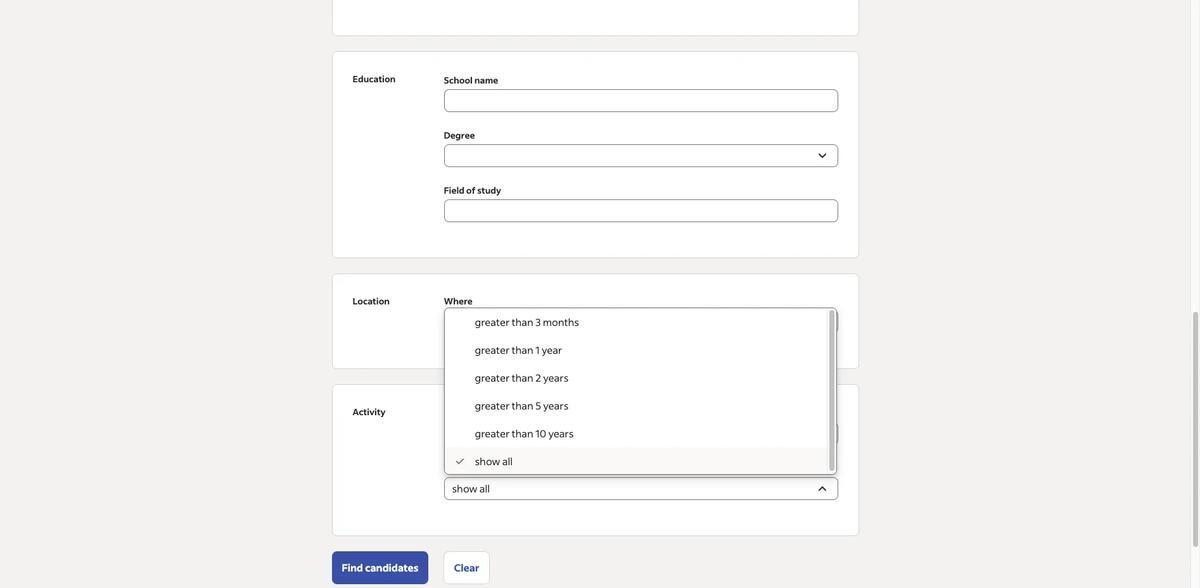 Task type: describe. For each thing, give the bounding box(es) containing it.
time at current job list box
[[445, 309, 836, 476]]

years for greater than 2 years
[[543, 371, 569, 385]]

job
[[511, 463, 525, 475]]

2
[[536, 371, 541, 385]]

greater than 2 years
[[475, 371, 569, 385]]

years for greater than 5 years
[[543, 399, 569, 413]]

resume last updated
[[444, 408, 532, 420]]

at
[[467, 463, 476, 475]]

field
[[444, 184, 465, 197]]

where
[[444, 295, 473, 307]]

5
[[536, 399, 541, 413]]

activity group
[[332, 385, 859, 537]]

show all option
[[445, 448, 827, 476]]

location group
[[332, 274, 859, 370]]

show all button
[[444, 478, 838, 501]]

greater for greater than 1 year
[[475, 344, 510, 357]]

all inside option
[[503, 455, 513, 468]]

location
[[353, 295, 390, 307]]

clear button
[[444, 552, 490, 585]]

resume
[[444, 408, 478, 420]]

education group
[[332, 51, 859, 259]]

than for 3
[[512, 316, 534, 329]]

Field of study field
[[444, 200, 838, 222]]

school
[[444, 74, 473, 86]]

than for 1
[[512, 344, 534, 357]]

current
[[477, 463, 509, 475]]

time
[[444, 463, 465, 475]]

greater for greater than 2 years
[[475, 371, 510, 385]]

education
[[353, 73, 396, 85]]

time at current job
[[444, 463, 525, 475]]

show all inside show all dropdown button
[[452, 482, 490, 496]]

greater for greater than 5 years
[[475, 399, 510, 413]]

years for greater than 10 years
[[549, 427, 574, 441]]

show inside show all option
[[475, 455, 501, 468]]

clear
[[454, 562, 480, 575]]



Task type: locate. For each thing, give the bounding box(es) containing it.
greater than 1 year
[[475, 344, 562, 357]]

0 vertical spatial show all
[[475, 455, 513, 468]]

year
[[542, 344, 562, 357]]

than left 2
[[512, 371, 534, 385]]

1 than from the top
[[512, 316, 534, 329]]

greater
[[475, 316, 510, 329], [475, 344, 510, 357], [475, 371, 510, 385], [475, 399, 510, 413], [475, 427, 510, 441]]

1 vertical spatial show all
[[452, 482, 490, 496]]

study
[[477, 184, 501, 197]]

3 than from the top
[[512, 371, 534, 385]]

find candidates
[[342, 562, 419, 575]]

show down the at
[[452, 482, 478, 496]]

3
[[536, 316, 541, 329]]

2 greater from the top
[[475, 344, 510, 357]]

show left job on the bottom left of page
[[475, 455, 501, 468]]

field of study
[[444, 184, 501, 197]]

activity
[[353, 406, 386, 418]]

months
[[543, 316, 579, 329]]

1 vertical spatial all
[[480, 482, 490, 496]]

than left 1
[[512, 344, 534, 357]]

1
[[536, 344, 540, 357]]

than for 5
[[512, 399, 534, 413]]

show
[[475, 455, 501, 468], [452, 482, 478, 496]]

years
[[543, 371, 569, 385], [543, 399, 569, 413], [549, 427, 574, 441]]

updated
[[497, 408, 532, 420]]

name
[[475, 74, 498, 86]]

show all right time
[[475, 455, 513, 468]]

greater than 5 years
[[475, 399, 569, 413]]

1 horizontal spatial all
[[503, 455, 513, 468]]

5 greater from the top
[[475, 427, 510, 441]]

all down time at current job
[[480, 482, 490, 496]]

than for 2
[[512, 371, 534, 385]]

years right 2
[[543, 371, 569, 385]]

all down greater than 10 years at the bottom left
[[503, 455, 513, 468]]

greater than 3 months
[[475, 316, 579, 329]]

0 vertical spatial years
[[543, 371, 569, 385]]

greater for greater than 10 years
[[475, 427, 510, 441]]

than left 3
[[512, 316, 534, 329]]

5 than from the top
[[512, 427, 534, 441]]

0 vertical spatial all
[[503, 455, 513, 468]]

than
[[512, 316, 534, 329], [512, 344, 534, 357], [512, 371, 534, 385], [512, 399, 534, 413], [512, 427, 534, 441]]

3 greater from the top
[[475, 371, 510, 385]]

School name field
[[444, 89, 838, 112]]

all
[[503, 455, 513, 468], [480, 482, 490, 496]]

1 vertical spatial years
[[543, 399, 569, 413]]

greater for greater than 3 months
[[475, 316, 510, 329]]

than left 10 at the left of the page
[[512, 427, 534, 441]]

2 vertical spatial years
[[549, 427, 574, 441]]

degree
[[444, 129, 475, 141]]

0 horizontal spatial all
[[480, 482, 490, 496]]

2 than from the top
[[512, 344, 534, 357]]

last
[[480, 408, 495, 420]]

0 vertical spatial show
[[475, 455, 501, 468]]

school name
[[444, 74, 498, 86]]

work experience group
[[332, 0, 859, 36]]

all inside dropdown button
[[480, 482, 490, 496]]

greater than 10 years
[[475, 427, 574, 441]]

1 greater from the top
[[475, 316, 510, 329]]

years right 10 at the left of the page
[[549, 427, 574, 441]]

4 than from the top
[[512, 399, 534, 413]]

than for 10
[[512, 427, 534, 441]]

of
[[466, 184, 476, 197]]

find candidates button
[[332, 552, 429, 585]]

years right 5
[[543, 399, 569, 413]]

1 vertical spatial show
[[452, 482, 478, 496]]

find
[[342, 562, 363, 575]]

show all
[[475, 455, 513, 468], [452, 482, 490, 496]]

10
[[536, 427, 547, 441]]

Where field
[[444, 295, 838, 333]]

show inside show all dropdown button
[[452, 482, 478, 496]]

show all inside show all option
[[475, 455, 513, 468]]

4 greater from the top
[[475, 399, 510, 413]]

candidates
[[365, 562, 419, 575]]

show all down the at
[[452, 482, 490, 496]]

than left 5
[[512, 399, 534, 413]]



Task type: vqa. For each thing, say whether or not it's contained in the screenshot.
greater than 2 years
yes



